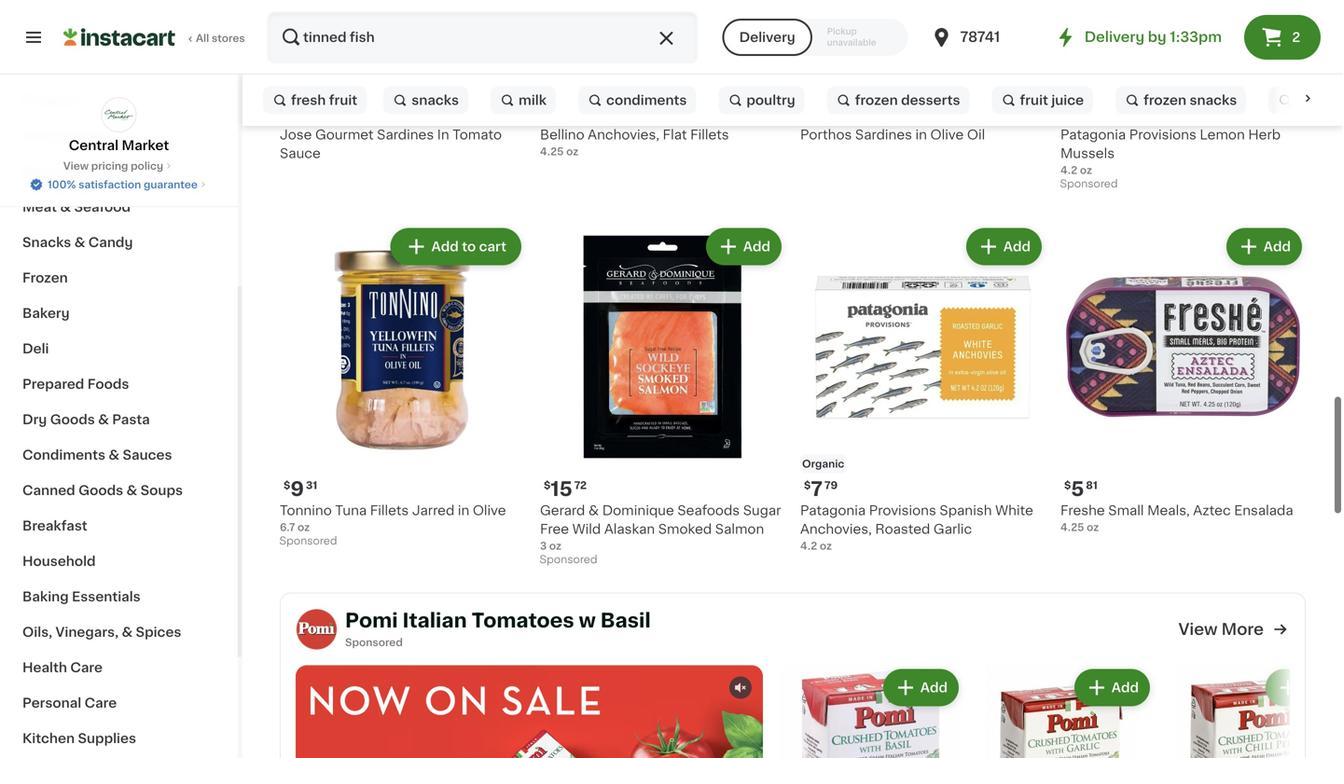 Task type: describe. For each thing, give the bounding box(es) containing it.
$ for gerard & dominique seafoods sugar free wild alaskan smoked salmon
[[544, 479, 551, 489]]

instacart logo image
[[63, 26, 175, 49]]

frozen snacks link
[[1116, 82, 1247, 119]]

pomi italian tomato products image
[[296, 607, 338, 649]]

garlic
[[934, 521, 972, 534]]

add inside "button"
[[432, 239, 459, 252]]

oils, vinegars, & spices link
[[11, 615, 227, 650]]

bellino anchovies, flat fillets 4.25 oz
[[540, 127, 729, 155]]

& inside dairy & eggs link
[[62, 130, 73, 143]]

1 snacks from the left
[[412, 94, 459, 107]]

72
[[574, 479, 587, 489]]

oils,
[[22, 626, 52, 639]]

fresh fruit
[[291, 94, 358, 107]]

tonnino tuna fillets jarred in olive 6.7 oz
[[280, 503, 506, 531]]

meat & seafood link
[[11, 189, 227, 225]]

100% satisfaction guarantee
[[48, 180, 198, 190]]

$ for patagonia provisions spanish white anchovies, roasted garlic
[[804, 479, 811, 489]]

oil
[[967, 127, 985, 140]]

ensalada
[[1234, 503, 1294, 516]]

31
[[306, 479, 317, 489]]

goods for canned
[[78, 484, 123, 497]]

1 vertical spatial organic
[[802, 457, 845, 468]]

sugar
[[743, 503, 781, 516]]

tuna
[[335, 503, 367, 516]]

frozen desserts link
[[827, 82, 970, 119]]

78741
[[960, 30, 1000, 44]]

frozen for frozen snacks
[[1144, 94, 1187, 107]]

0 vertical spatial organic
[[1063, 81, 1105, 92]]

9
[[290, 478, 304, 497]]

household link
[[11, 544, 227, 579]]

breakfast link
[[11, 508, 227, 544]]

seafoods
[[678, 503, 740, 516]]

anchovies, inside patagonia provisions spanish white anchovies, roasted garlic 4.2 oz
[[800, 521, 872, 534]]

spices
[[136, 626, 181, 639]]

by
[[1148, 30, 1167, 44]]

oz inside tonnino tuna fillets jarred in olive 6.7 oz
[[298, 521, 310, 531]]

dairy & eggs
[[22, 130, 110, 143]]

cart
[[479, 239, 507, 252]]

$ 5 81
[[1064, 478, 1098, 497]]

frozen for frozen desserts
[[855, 94, 898, 107]]

tonnino
[[280, 503, 332, 516]]

jarred
[[412, 503, 455, 516]]

deli
[[22, 342, 49, 355]]

beverages link
[[11, 154, 227, 189]]

add to cart button
[[392, 228, 520, 262]]

fresh fruit link
[[263, 82, 367, 119]]

poultry link
[[719, 82, 805, 119]]

canned goods & soups link
[[11, 473, 227, 508]]

frozen snacks
[[1144, 94, 1237, 107]]

2 fruit from the left
[[1020, 94, 1049, 107]]

salmon
[[715, 521, 764, 534]]

& inside "dry goods & pasta" link
[[98, 413, 109, 426]]

goods for dry
[[50, 413, 95, 426]]

patagonia provisions lemon herb mussels 4.2 oz
[[1061, 127, 1281, 174]]

central
[[69, 139, 119, 152]]

sauces
[[123, 449, 172, 462]]

8 for patagonia provisions lemon herb mussels
[[1071, 102, 1085, 121]]

$ for patagonia provisions lemon herb mussels
[[1064, 103, 1071, 113]]

satisfaction
[[79, 180, 141, 190]]

3
[[540, 539, 547, 550]]

& inside meat & seafood link
[[60, 201, 71, 214]]

care for health care
[[70, 661, 103, 675]]

81 inside $ 5 81
[[1086, 479, 1098, 489]]

view pricing policy
[[63, 161, 163, 171]]

2 snacks from the left
[[1190, 94, 1237, 107]]

smoked
[[658, 521, 712, 534]]

79
[[825, 479, 838, 489]]

personal
[[22, 697, 81, 710]]

bellino
[[540, 127, 585, 140]]

dry goods & pasta
[[22, 413, 150, 426]]

sponsored badge image for 15
[[540, 553, 597, 564]]

all stores
[[196, 33, 245, 43]]

dry goods & pasta link
[[11, 402, 227, 438]]

sardines inside jose gourmet sardines in tomato sauce
[[377, 127, 434, 140]]

alaskan
[[604, 521, 655, 534]]

in
[[437, 127, 449, 140]]

snacks
[[22, 236, 71, 249]]

item carousel region
[[763, 664, 1343, 758]]

frozen desserts
[[855, 94, 960, 107]]

1 horizontal spatial olive
[[931, 127, 964, 140]]

vinegars,
[[56, 626, 119, 639]]

5
[[1071, 478, 1084, 497]]

roasted
[[875, 521, 930, 534]]

meat
[[22, 201, 57, 214]]

porthos
[[800, 127, 852, 140]]

market
[[122, 139, 169, 152]]

policy
[[131, 161, 163, 171]]

oz inside patagonia provisions spanish white anchovies, roasted garlic 4.2 oz
[[820, 539, 832, 550]]

care for personal care
[[85, 697, 117, 710]]

baking
[[22, 591, 69, 604]]

porthos sardines in olive oil
[[800, 127, 985, 140]]

78741 button
[[931, 11, 1043, 63]]

stores
[[212, 33, 245, 43]]

& inside the condiments & sauces link
[[109, 449, 119, 462]]

prepared foods
[[22, 378, 129, 391]]

bakery
[[22, 307, 70, 320]]

1 fruit from the left
[[329, 94, 358, 107]]

soups
[[141, 484, 183, 497]]

guarantee
[[144, 180, 198, 190]]

baking essentials link
[[11, 579, 227, 615]]

& inside oils, vinegars, & spices link
[[122, 626, 133, 639]]

jose
[[280, 127, 312, 140]]

fresh
[[291, 94, 326, 107]]

sponsored badge image for 8
[[1061, 177, 1117, 188]]

bakery link
[[11, 296, 227, 331]]

$ for tonnino tuna fillets jarred in olive
[[284, 479, 290, 489]]

provisions for 7
[[869, 503, 937, 516]]

service type group
[[723, 19, 908, 56]]

oz inside bellino anchovies, flat fillets 4.25 oz
[[566, 145, 579, 155]]

product group containing 9
[[280, 223, 525, 550]]

patagonia provisions spanish white anchovies, roasted garlic 4.2 oz
[[800, 503, 1034, 550]]

$ 6 73
[[544, 102, 579, 121]]

delivery for delivery by 1:33pm
[[1085, 30, 1145, 44]]

2 sardines from the left
[[855, 127, 912, 140]]



Task type: vqa. For each thing, say whether or not it's contained in the screenshot.
Beverages
yes



Task type: locate. For each thing, give the bounding box(es) containing it.
all stores link
[[63, 11, 246, 63]]

1 vertical spatial view
[[1179, 620, 1218, 636]]

0 horizontal spatial 4.25
[[540, 145, 564, 155]]

4.2 inside patagonia provisions lemon herb mussels 4.2 oz
[[1061, 163, 1078, 174]]

1 frozen from the left
[[855, 94, 898, 107]]

condiments & sauces link
[[11, 438, 227, 473]]

0 horizontal spatial snacks
[[412, 94, 459, 107]]

1 vertical spatial patagonia
[[800, 503, 866, 516]]

oz down $ 7 79
[[820, 539, 832, 550]]

0 horizontal spatial view
[[63, 161, 89, 171]]

Search field
[[269, 13, 697, 62]]

$ left '31'
[[284, 479, 290, 489]]

add
[[432, 239, 459, 252], [743, 239, 771, 252], [1004, 239, 1031, 252], [1264, 239, 1291, 252], [921, 680, 948, 693], [1112, 680, 1139, 693]]

poultry
[[747, 94, 796, 107]]

provisions inside patagonia provisions spanish white anchovies, roasted garlic 4.2 oz
[[869, 503, 937, 516]]

15
[[551, 478, 573, 497]]

0 vertical spatial 4.2
[[1061, 163, 1078, 174]]

in right the jarred
[[458, 503, 470, 516]]

mussels
[[1061, 145, 1115, 158]]

73 for jose gourmet sardines in tomato sauce
[[306, 103, 319, 113]]

& left 'pasta'
[[98, 413, 109, 426]]

recommended searches element
[[257, 75, 1343, 126]]

organic up "79"
[[802, 457, 845, 468]]

to
[[462, 239, 476, 252]]

1 sardines from the left
[[377, 127, 434, 140]]

None search field
[[267, 11, 698, 63]]

81 up porthos
[[826, 103, 838, 113]]

2 frozen from the left
[[1144, 94, 1187, 107]]

0 vertical spatial 81
[[826, 103, 838, 113]]

2 horizontal spatial sponsored badge image
[[1061, 177, 1117, 188]]

& left the soups
[[126, 484, 137, 497]]

white
[[996, 503, 1034, 516]]

candy
[[88, 236, 133, 249]]

2 73 from the left
[[566, 103, 579, 113]]

sauce
[[280, 145, 321, 158]]

kitchen
[[22, 732, 75, 745]]

0 horizontal spatial delivery
[[740, 31, 796, 44]]

$ inside $ 7 79
[[804, 479, 811, 489]]

1 horizontal spatial delivery
[[1085, 30, 1145, 44]]

$ left fresh
[[284, 103, 290, 113]]

goods inside "dry goods & pasta" link
[[50, 413, 95, 426]]

0 vertical spatial fillets
[[691, 127, 729, 140]]

1 horizontal spatial sponsored badge image
[[540, 553, 597, 564]]

8 for jose gourmet sardines in tomato sauce
[[290, 102, 304, 121]]

1 vertical spatial fillets
[[370, 503, 409, 516]]

oz right 3
[[549, 539, 562, 550]]

1 horizontal spatial snacks
[[1190, 94, 1237, 107]]

frozen
[[855, 94, 898, 107], [1144, 94, 1187, 107]]

1 vertical spatial provisions
[[869, 503, 937, 516]]

view up 100%
[[63, 161, 89, 171]]

1 horizontal spatial $ 8 73
[[1064, 102, 1100, 121]]

0 horizontal spatial patagonia
[[800, 503, 866, 516]]

$ left "79"
[[804, 479, 811, 489]]

2 $ 8 73 from the left
[[1064, 102, 1100, 121]]

1 horizontal spatial organic
[[1063, 81, 1105, 92]]

sponsored badge image down mussels
[[1061, 177, 1117, 188]]

1 horizontal spatial 8
[[1071, 102, 1085, 121]]

snacks & candy link
[[11, 225, 227, 260]]

w
[[579, 609, 596, 629]]

sardines down frozen desserts link
[[855, 127, 912, 140]]

73 for patagonia provisions lemon herb mussels
[[1087, 103, 1100, 113]]

73 right 6
[[566, 103, 579, 113]]

oz inside patagonia provisions lemon herb mussels 4.2 oz
[[1080, 163, 1092, 174]]

view more
[[1179, 620, 1264, 636]]

delivery by 1:33pm link
[[1055, 26, 1222, 49]]

prepare link
[[1269, 82, 1343, 119]]

health care
[[22, 661, 103, 675]]

patagonia for 8
[[1061, 127, 1126, 140]]

product group
[[1061, 0, 1306, 193], [280, 223, 525, 550], [540, 223, 786, 569], [800, 223, 1046, 552], [1061, 223, 1306, 533], [779, 664, 963, 758], [970, 664, 1154, 758], [1162, 664, 1343, 758]]

1 vertical spatial anchovies,
[[800, 521, 872, 534]]

0 vertical spatial sponsored badge image
[[1061, 177, 1117, 188]]

goods inside canned goods & soups link
[[78, 484, 123, 497]]

olive left oil
[[931, 127, 964, 140]]

sponsored badge image
[[1061, 177, 1117, 188], [280, 535, 336, 545], [540, 553, 597, 564]]

& up wild
[[589, 503, 599, 516]]

more
[[1222, 620, 1264, 636]]

$ 7 79
[[804, 478, 838, 497]]

0 horizontal spatial sardines
[[377, 127, 434, 140]]

product group containing 15
[[540, 223, 786, 569]]

73 right juice
[[1087, 103, 1100, 113]]

in inside tonnino tuna fillets jarred in olive 6.7 oz
[[458, 503, 470, 516]]

8
[[290, 102, 304, 121], [1071, 102, 1085, 121]]

1 horizontal spatial view
[[1179, 620, 1218, 636]]

milk link
[[491, 82, 556, 119]]

juice
[[1052, 94, 1084, 107]]

$ 8 73 for jose gourmet sardines in tomato sauce
[[284, 102, 319, 121]]

seafood
[[74, 201, 131, 214]]

0 horizontal spatial 81
[[826, 103, 838, 113]]

1 $ 8 73 from the left
[[284, 102, 319, 121]]

tomatoes
[[472, 609, 574, 629]]

care up supplies
[[85, 697, 117, 710]]

frozen up patagonia provisions lemon herb mussels 4.2 oz
[[1144, 94, 1187, 107]]

$ up porthos
[[804, 103, 811, 113]]

& left eggs
[[62, 130, 73, 143]]

provisions down frozen snacks link
[[1130, 127, 1197, 140]]

& inside canned goods & soups link
[[126, 484, 137, 497]]

produce
[[22, 94, 79, 107]]

1 horizontal spatial fruit
[[1020, 94, 1049, 107]]

1 horizontal spatial 73
[[566, 103, 579, 113]]

organic
[[1063, 81, 1105, 92], [802, 457, 845, 468]]

0 vertical spatial olive
[[931, 127, 964, 140]]

fillets right tuna at the bottom left of the page
[[370, 503, 409, 516]]

prepared foods link
[[11, 367, 227, 402]]

fillets inside tonnino tuna fillets jarred in olive 6.7 oz
[[370, 503, 409, 516]]

snacks & candy
[[22, 236, 133, 249]]

in
[[916, 127, 927, 140], [458, 503, 470, 516]]

6.7
[[280, 521, 295, 531]]

& left spices on the left bottom of page
[[122, 626, 133, 639]]

0 horizontal spatial provisions
[[869, 503, 937, 516]]

anchovies, inside bellino anchovies, flat fillets 4.25 oz
[[588, 127, 660, 140]]

central market
[[69, 139, 169, 152]]

snacks up in
[[412, 94, 459, 107]]

$ up the freshe
[[1064, 479, 1071, 489]]

produce link
[[11, 83, 227, 118]]

personal care
[[22, 697, 117, 710]]

1 vertical spatial sponsored badge image
[[280, 535, 336, 545]]

& left sauces
[[109, 449, 119, 462]]

condiments
[[22, 449, 105, 462]]

view inside the view pricing policy link
[[63, 161, 89, 171]]

goods
[[50, 413, 95, 426], [78, 484, 123, 497]]

1 horizontal spatial 81
[[1086, 479, 1098, 489]]

delivery button
[[723, 19, 812, 56]]

product group containing 5
[[1061, 223, 1306, 533]]

olive inside tonnino tuna fillets jarred in olive 6.7 oz
[[473, 503, 506, 516]]

$ 8 73 up mussels
[[1064, 102, 1100, 121]]

$ 8 73 inside 'product' "group"
[[1064, 102, 1100, 121]]

$ for freshe small meals, aztec ensalada
[[1064, 479, 1071, 489]]

$ up bellino
[[544, 103, 551, 113]]

0 horizontal spatial sponsored badge image
[[280, 535, 336, 545]]

product group containing 8
[[1061, 0, 1306, 193]]

delivery for delivery
[[740, 31, 796, 44]]

0 vertical spatial provisions
[[1130, 127, 1197, 140]]

jose gourmet sardines in tomato sauce
[[280, 127, 502, 158]]

patagonia inside patagonia provisions spanish white anchovies, roasted garlic 4.2 oz
[[800, 503, 866, 516]]

provisions inside patagonia provisions lemon herb mussels 4.2 oz
[[1130, 127, 1197, 140]]

canned
[[22, 484, 75, 497]]

& down 100%
[[60, 201, 71, 214]]

add to cart
[[432, 239, 507, 252]]

oz inside the gerard & dominique seafoods sugar free wild alaskan smoked salmon 3 oz
[[549, 539, 562, 550]]

2 horizontal spatial 73
[[1087, 103, 1100, 113]]

2 vertical spatial sponsored badge image
[[540, 553, 597, 564]]

1 horizontal spatial sardines
[[855, 127, 912, 140]]

& inside the gerard & dominique seafoods sugar free wild alaskan smoked salmon 3 oz
[[589, 503, 599, 516]]

0 vertical spatial view
[[63, 161, 89, 171]]

6
[[551, 102, 564, 121]]

$
[[284, 103, 290, 113], [544, 103, 551, 113], [804, 103, 811, 113], [1064, 103, 1071, 113], [284, 479, 290, 489], [544, 479, 551, 489], [804, 479, 811, 489], [1064, 479, 1071, 489]]

0 vertical spatial anchovies,
[[588, 127, 660, 140]]

4.2 inside patagonia provisions spanish white anchovies, roasted garlic 4.2 oz
[[800, 539, 817, 550]]

$ 8 73 for patagonia provisions lemon herb mussels
[[1064, 102, 1100, 121]]

delivery up poultry
[[740, 31, 796, 44]]

add button
[[708, 228, 780, 262], [968, 228, 1040, 262], [1228, 228, 1301, 262], [885, 670, 957, 703], [1076, 670, 1148, 703]]

7
[[811, 478, 823, 497]]

0 horizontal spatial frozen
[[855, 94, 898, 107]]

1 horizontal spatial patagonia
[[1061, 127, 1126, 140]]

4.2 down mussels
[[1061, 163, 1078, 174]]

sardines left in
[[377, 127, 434, 140]]

$ 9 31
[[284, 478, 317, 497]]

$ inside $ 5 81
[[1064, 479, 1071, 489]]

4.25
[[540, 145, 564, 155], [1061, 521, 1085, 531]]

$ for jose gourmet sardines in tomato sauce
[[284, 103, 290, 113]]

$ inside $ 15 72
[[544, 479, 551, 489]]

anchovies, down condiments link
[[588, 127, 660, 140]]

oils, vinegars, & spices
[[22, 626, 181, 639]]

provisions up "roasted" on the right
[[869, 503, 937, 516]]

1 vertical spatial in
[[458, 503, 470, 516]]

73 up the jose
[[306, 103, 319, 113]]

sponsored badge image down 3
[[540, 553, 597, 564]]

0 horizontal spatial organic
[[802, 457, 845, 468]]

delivery left by
[[1085, 30, 1145, 44]]

1 horizontal spatial frozen
[[1144, 94, 1187, 107]]

goods down prepared foods
[[50, 413, 95, 426]]

0 vertical spatial 4.25
[[540, 145, 564, 155]]

snacks link
[[384, 82, 468, 119]]

organic up juice
[[1063, 81, 1105, 92]]

basil
[[601, 609, 651, 629]]

fillets right flat at the top
[[691, 127, 729, 140]]

fillets
[[691, 127, 729, 140], [370, 503, 409, 516]]

0 horizontal spatial olive
[[473, 503, 506, 516]]

81
[[826, 103, 838, 113], [1086, 479, 1098, 489]]

0 vertical spatial care
[[70, 661, 103, 675]]

snacks up lemon
[[1190, 94, 1237, 107]]

$ inside $ 9 31
[[284, 479, 290, 489]]

4.25 down the freshe
[[1061, 521, 1085, 531]]

2 button
[[1245, 15, 1321, 60]]

all
[[196, 33, 209, 43]]

milk
[[519, 94, 547, 107]]

0 horizontal spatial in
[[458, 503, 470, 516]]

supplies
[[78, 732, 136, 745]]

1 vertical spatial 4.2
[[800, 539, 817, 550]]

sponsored badge image down 6.7
[[280, 535, 336, 545]]

fruit up gourmet
[[329, 94, 358, 107]]

oz right 6.7
[[298, 521, 310, 531]]

$ inside $ 6 73
[[544, 103, 551, 113]]

$ up the gerard
[[544, 479, 551, 489]]

gerard & dominique seafoods sugar free wild alaskan smoked salmon 3 oz
[[540, 503, 781, 550]]

$ 8 73 up the jose
[[284, 102, 319, 121]]

delivery inside button
[[740, 31, 796, 44]]

gerard
[[540, 503, 585, 516]]

2 8 from the left
[[1071, 102, 1085, 121]]

in down desserts
[[916, 127, 927, 140]]

oz down mussels
[[1080, 163, 1092, 174]]

patagonia inside patagonia provisions lemon herb mussels 4.2 oz
[[1061, 127, 1126, 140]]

1 horizontal spatial fillets
[[691, 127, 729, 140]]

central market logo image
[[101, 97, 137, 132]]

73 inside 'product' "group"
[[1087, 103, 1100, 113]]

fillets inside bellino anchovies, flat fillets 4.25 oz
[[691, 127, 729, 140]]

8 up mussels
[[1071, 102, 1085, 121]]

1 vertical spatial 4.25
[[1061, 521, 1085, 531]]

1 vertical spatial 81
[[1086, 479, 1098, 489]]

snacks
[[412, 94, 459, 107], [1190, 94, 1237, 107]]

73 inside $ 6 73
[[566, 103, 579, 113]]

4.25 inside bellino anchovies, flat fillets 4.25 oz
[[540, 145, 564, 155]]

1 horizontal spatial 4.2
[[1061, 163, 1078, 174]]

condiments link
[[578, 82, 696, 119]]

condiments
[[606, 94, 687, 107]]

1 horizontal spatial 4.25
[[1061, 521, 1085, 531]]

delivery
[[1085, 30, 1145, 44], [740, 31, 796, 44]]

81 right 5
[[1086, 479, 1098, 489]]

dominique
[[602, 503, 674, 516]]

0 vertical spatial in
[[916, 127, 927, 140]]

anchovies, down $ 7 79
[[800, 521, 872, 534]]

prepared
[[22, 378, 84, 391]]

0 horizontal spatial fillets
[[370, 503, 409, 516]]

0 vertical spatial goods
[[50, 413, 95, 426]]

1 vertical spatial care
[[85, 697, 117, 710]]

sponsored badge image for 9
[[280, 535, 336, 545]]

product group containing 7
[[800, 223, 1046, 552]]

73 for bellino anchovies, flat fillets
[[566, 103, 579, 113]]

0 horizontal spatial anchovies,
[[588, 127, 660, 140]]

frozen link
[[11, 260, 227, 296]]

patagonia down $ 7 79
[[800, 503, 866, 516]]

pricing
[[91, 161, 128, 171]]

100% satisfaction guarantee button
[[29, 174, 209, 192]]

& left candy
[[74, 236, 85, 249]]

pomi italian tomatoes w basil spo nsored
[[345, 609, 651, 646]]

view pricing policy link
[[63, 159, 175, 174]]

0 vertical spatial patagonia
[[1061, 127, 1126, 140]]

patagonia for 7
[[800, 503, 866, 516]]

4.25 down bellino
[[540, 145, 564, 155]]

kitchen supplies link
[[11, 721, 227, 757]]

oz down bellino
[[566, 145, 579, 155]]

spanish
[[940, 503, 992, 516]]

& inside snacks & candy link
[[74, 236, 85, 249]]

olive right the jarred
[[473, 503, 506, 516]]

dairy & eggs link
[[11, 118, 227, 154]]

freshe
[[1061, 503, 1105, 516]]

tomato
[[453, 127, 502, 140]]

care down "vinegars,"
[[70, 661, 103, 675]]

care inside "personal care" link
[[85, 697, 117, 710]]

8 up the jose
[[290, 102, 304, 121]]

view for view pricing policy
[[63, 161, 89, 171]]

$ for bellino anchovies, flat fillets
[[544, 103, 551, 113]]

1 horizontal spatial provisions
[[1130, 127, 1197, 140]]

goods down condiments & sauces on the bottom of the page
[[78, 484, 123, 497]]

care inside health care 'link'
[[70, 661, 103, 675]]

0 horizontal spatial fruit
[[329, 94, 358, 107]]

view left more
[[1179, 620, 1218, 636]]

0 horizontal spatial 4.2
[[800, 539, 817, 550]]

1 horizontal spatial anchovies,
[[800, 521, 872, 534]]

oz inside freshe small meals, aztec ensalada 4.25 oz
[[1087, 521, 1099, 531]]

1 8 from the left
[[290, 102, 304, 121]]

4.2 down 7
[[800, 539, 817, 550]]

$ up mussels
[[1064, 103, 1071, 113]]

0 horizontal spatial $ 8 73
[[284, 102, 319, 121]]

beverages
[[22, 165, 94, 178]]

view for view more
[[1179, 620, 1218, 636]]

anchovies,
[[588, 127, 660, 140], [800, 521, 872, 534]]

0 horizontal spatial 8
[[290, 102, 304, 121]]

patagonia up mussels
[[1061, 127, 1126, 140]]

breakfast
[[22, 520, 87, 533]]

1 vertical spatial goods
[[78, 484, 123, 497]]

dry
[[22, 413, 47, 426]]

1 horizontal spatial in
[[916, 127, 927, 140]]

1 vertical spatial olive
[[473, 503, 506, 516]]

1 73 from the left
[[306, 103, 319, 113]]

pasta
[[112, 413, 150, 426]]

personal care link
[[11, 686, 227, 721]]

fruit left juice
[[1020, 94, 1049, 107]]

central market link
[[69, 97, 169, 155]]

4.25 inside freshe small meals, aztec ensalada 4.25 oz
[[1061, 521, 1085, 531]]

3 73 from the left
[[1087, 103, 1100, 113]]

provisions for 8
[[1130, 127, 1197, 140]]

oz down the freshe
[[1087, 521, 1099, 531]]

0 horizontal spatial 73
[[306, 103, 319, 113]]

frozen up porthos sardines in olive oil
[[855, 94, 898, 107]]



